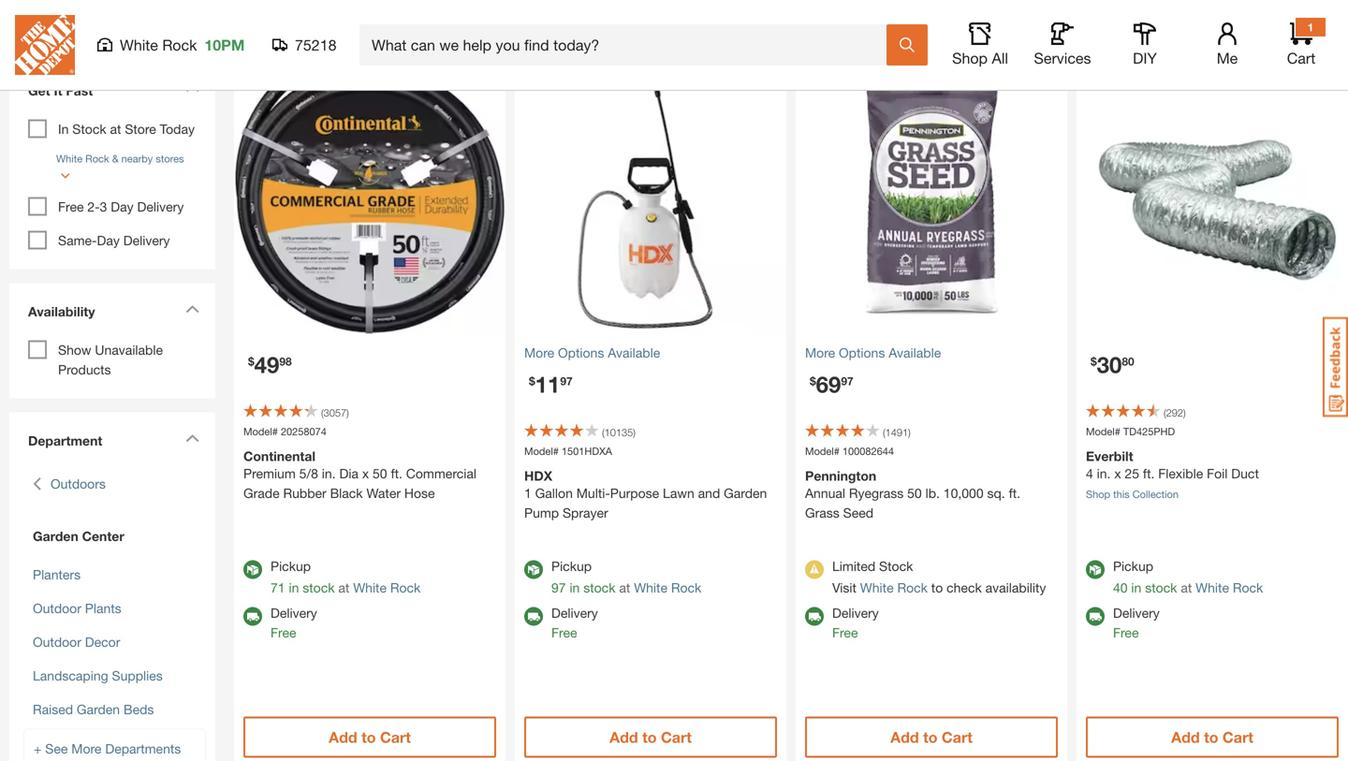 Task type: vqa. For each thing, say whether or not it's contained in the screenshot.
left (cu.
no



Task type: locate. For each thing, give the bounding box(es) containing it.
at for pickup 97 in stock at white rock
[[619, 580, 630, 596]]

2 delivery free from the left
[[552, 605, 598, 640]]

available up 1491
[[889, 345, 941, 361]]

outdoor down planters 'link'
[[33, 601, 81, 616]]

foil
[[1207, 466, 1228, 481]]

get
[[28, 83, 50, 98]]

water
[[367, 486, 401, 501]]

69
[[816, 371, 841, 398]]

0 horizontal spatial 50
[[373, 466, 387, 481]]

lawn
[[663, 486, 695, 501]]

3 add from the left
[[891, 729, 919, 746]]

1 horizontal spatial pickup
[[552, 559, 592, 574]]

2 horizontal spatial pickup
[[1113, 559, 1154, 574]]

2 more options available from the left
[[805, 345, 941, 361]]

1 horizontal spatial more
[[524, 345, 554, 361]]

show unavailable products link
[[58, 342, 163, 377]]

delivery down 71 at bottom left
[[271, 605, 317, 621]]

2 horizontal spatial ft.
[[1143, 466, 1155, 481]]

0 vertical spatial shop
[[952, 49, 988, 67]]

2 x from the left
[[1115, 466, 1121, 481]]

0 horizontal spatial more
[[71, 741, 102, 757]]

same-day delivery
[[58, 233, 170, 248]]

$ inside $ 11 97
[[529, 375, 535, 388]]

delivery free down visit
[[832, 605, 879, 640]]

3 caret icon image from the top
[[185, 434, 199, 442]]

pickup inside pickup 40 in stock at white rock
[[1113, 559, 1154, 574]]

everbilt 4 in. x 25 ft. flexible foil duct shop this collection
[[1086, 449, 1259, 501]]

2 add to cart button from the left
[[524, 717, 777, 758]]

white inside limited stock visit white rock to check availability
[[860, 580, 894, 596]]

2 vertical spatial caret icon image
[[185, 434, 199, 442]]

in. right 4
[[1097, 466, 1111, 481]]

model# up the hdx
[[524, 445, 559, 457]]

free for pickup 40 in stock at white rock
[[1113, 625, 1139, 640]]

0 horizontal spatial available
[[608, 345, 660, 361]]

delivery free down "pickup 97 in stock at white rock"
[[552, 605, 598, 640]]

20258074
[[281, 426, 327, 438]]

1 add from the left
[[329, 729, 357, 746]]

1 in from the left
[[289, 580, 299, 596]]

3 pickup from the left
[[1113, 559, 1154, 574]]

add to cart button for 71 in stock
[[243, 717, 496, 758]]

1 available for pickup image from the left
[[243, 560, 262, 579]]

$ up "model# 100082644"
[[810, 375, 816, 388]]

free 2-3 day delivery link
[[58, 199, 184, 214]]

1 horizontal spatial available shipping image
[[805, 607, 824, 626]]

x left 25
[[1115, 466, 1121, 481]]

2 available shipping image from the left
[[805, 607, 824, 626]]

$ left 98
[[248, 355, 254, 368]]

) up pennington annual ryegrass 50 lb. 10,000 sq. ft. grass seed
[[908, 427, 911, 439]]

100082644
[[843, 445, 894, 457]]

more options available for 69
[[805, 345, 941, 361]]

1 vertical spatial stock
[[879, 559, 913, 574]]

options up $ 11 97
[[558, 345, 604, 361]]

1 inside hdx 1 gallon multi-purpose lawn and garden pump sprayer
[[524, 486, 532, 501]]

3 add to cart from the left
[[891, 729, 973, 746]]

pickup inside "pickup 97 in stock at white rock"
[[552, 559, 592, 574]]

1 vertical spatial 50
[[907, 486, 922, 501]]

shop
[[952, 49, 988, 67], [1086, 488, 1111, 501]]

$ inside $ 69 97
[[810, 375, 816, 388]]

caret icon image inside get it fast "link"
[[185, 84, 199, 92]]

97 up "model# 100082644"
[[841, 375, 854, 388]]

1 horizontal spatial 50
[[907, 486, 922, 501]]

model# up everbilt
[[1086, 426, 1121, 438]]

1 in. from the left
[[322, 466, 336, 481]]

cart for limited stock visit white rock to check availability
[[942, 729, 973, 746]]

outdoor plants
[[33, 601, 121, 616]]

white rock link for pickup 97 in stock at white rock
[[634, 580, 702, 596]]

annual
[[805, 486, 846, 501]]

cart for pickup 71 in stock at white rock
[[380, 729, 411, 746]]

( up td425phd
[[1164, 407, 1166, 419]]

2-
[[87, 199, 100, 214]]

shop down 4
[[1086, 488, 1111, 501]]

50 left lb.
[[907, 486, 922, 501]]

1 delivery free from the left
[[271, 605, 317, 640]]

2 white rock link from the left
[[634, 580, 702, 596]]

50 inside continental premium 5/8 in. dia x 50 ft. commercial grade rubber black water hose
[[373, 466, 387, 481]]

stock
[[303, 580, 335, 596], [584, 580, 616, 596], [1145, 580, 1177, 596]]

$ inside $ 30 80
[[1091, 355, 1097, 368]]

1 vertical spatial 1
[[524, 486, 532, 501]]

pennington
[[805, 468, 877, 484]]

0 horizontal spatial in
[[289, 580, 299, 596]]

in for 40
[[1132, 580, 1142, 596]]

cart for pickup 97 in stock at white rock
[[661, 729, 692, 746]]

delivery for pickup 40 in stock at white rock
[[1113, 605, 1160, 621]]

0 vertical spatial stock
[[72, 121, 106, 137]]

stock inside limited stock visit white rock to check availability
[[879, 559, 913, 574]]

garden down landscaping supplies link
[[77, 702, 120, 717]]

available for pickup image down the shop this collection link
[[1086, 560, 1105, 579]]

$ for 69
[[810, 375, 816, 388]]

$ inside $ 49 98
[[248, 355, 254, 368]]

2 horizontal spatial available shipping image
[[1086, 607, 1105, 626]]

pickup inside "pickup 71 in stock at white rock"
[[271, 559, 311, 574]]

department link
[[19, 422, 206, 460]]

4 add to cart button from the left
[[1086, 717, 1339, 758]]

1 vertical spatial shop
[[1086, 488, 1111, 501]]

more options available link up ( 10135 )
[[524, 343, 777, 363]]

1 horizontal spatial stock
[[879, 559, 913, 574]]

ft. inside pennington annual ryegrass 50 lb. 10,000 sq. ft. grass seed
[[1009, 486, 1021, 501]]

97 for 11
[[560, 375, 573, 388]]

$ up model# 1501hdxa
[[529, 375, 535, 388]]

0 horizontal spatial available shipping image
[[524, 607, 543, 626]]

cart 1
[[1287, 21, 1316, 67]]

0 horizontal spatial pickup
[[271, 559, 311, 574]]

pickup up 71 at bottom left
[[271, 559, 311, 574]]

more right the 'see'
[[71, 741, 102, 757]]

ft. right 25
[[1143, 466, 1155, 481]]

caret icon image
[[185, 84, 199, 92], [185, 305, 199, 313], [185, 434, 199, 442]]

1 vertical spatial outdoor
[[33, 634, 81, 650]]

pickup right available for pickup icon
[[552, 559, 592, 574]]

more options available up $ 69 97
[[805, 345, 941, 361]]

available for pickup image up available shipping image
[[243, 560, 262, 579]]

1 horizontal spatial in.
[[1097, 466, 1111, 481]]

in. inside everbilt 4 in. x 25 ft. flexible foil duct shop this collection
[[1097, 466, 1111, 481]]

25
[[1125, 466, 1140, 481]]

0 vertical spatial outdoor
[[33, 601, 81, 616]]

x right dia
[[362, 466, 369, 481]]

in inside "pickup 97 in stock at white rock"
[[570, 580, 580, 596]]

97 up model# 1501hdxa
[[560, 375, 573, 388]]

30
[[1097, 351, 1122, 378]]

3 in from the left
[[1132, 580, 1142, 596]]

2 add to cart from the left
[[610, 729, 692, 746]]

2 available for pickup image from the left
[[1086, 560, 1105, 579]]

available for 11
[[608, 345, 660, 361]]

4 white rock link from the left
[[1196, 580, 1263, 596]]

add for visit
[[891, 729, 919, 746]]

0 vertical spatial 50
[[373, 466, 387, 481]]

1 right top in the top right of the page
[[1308, 21, 1314, 34]]

model# for model# 1501hdxa
[[524, 445, 559, 457]]

1501hdxa
[[562, 445, 612, 457]]

0 horizontal spatial more options available link
[[524, 343, 777, 363]]

outdoor decor link
[[33, 634, 120, 650]]

0 horizontal spatial ft.
[[391, 466, 403, 481]]

2 horizontal spatial more
[[805, 345, 835, 361]]

) up the flexible
[[1184, 407, 1186, 419]]

add for 40 in stock
[[1172, 729, 1200, 746]]

garden right and
[[724, 486, 767, 501]]

white right results
[[120, 36, 158, 54]]

shop left "all"
[[952, 49, 988, 67]]

ft. for sq.
[[1009, 486, 1021, 501]]

visit
[[832, 580, 857, 596]]

raised garden beds link
[[33, 702, 154, 717]]

x inside everbilt 4 in. x 25 ft. flexible foil duct shop this collection
[[1115, 466, 1121, 481]]

2 caret icon image from the top
[[185, 305, 199, 313]]

unavailable
[[95, 342, 163, 358]]

free down "pickup 97 in stock at white rock"
[[552, 625, 577, 640]]

40
[[1113, 580, 1128, 596]]

at inside pickup 40 in stock at white rock
[[1181, 580, 1192, 596]]

stock inside pickup 40 in stock at white rock
[[1145, 580, 1177, 596]]

2 in from the left
[[570, 580, 580, 596]]

1 horizontal spatial shop
[[1086, 488, 1111, 501]]

4 delivery free from the left
[[1113, 605, 1160, 640]]

1 horizontal spatial more options available
[[805, 345, 941, 361]]

model# for model# td425phd
[[1086, 426, 1121, 438]]

stock right in
[[72, 121, 106, 137]]

2 pickup from the left
[[552, 559, 592, 574]]

1 add to cart button from the left
[[243, 717, 496, 758]]

sort
[[1191, 24, 1216, 40]]

garden inside hdx 1 gallon multi-purpose lawn and garden pump sprayer
[[724, 486, 767, 501]]

raised
[[33, 702, 73, 717]]

free for limited stock visit white rock to check availability
[[832, 625, 858, 640]]

options
[[558, 345, 604, 361], [839, 345, 885, 361]]

x
[[362, 466, 369, 481], [1115, 466, 1121, 481]]

2 available from the left
[[889, 345, 941, 361]]

special
[[182, 31, 225, 46]]

50 up water
[[373, 466, 387, 481]]

3 white rock link from the left
[[860, 580, 928, 596]]

day right '3'
[[111, 199, 134, 214]]

white right 40
[[1196, 580, 1229, 596]]

4 add from the left
[[1172, 729, 1200, 746]]

1 horizontal spatial ft.
[[1009, 486, 1021, 501]]

( up 100082644
[[883, 427, 885, 439]]

in
[[58, 121, 69, 137]]

1 horizontal spatial in
[[570, 580, 580, 596]]

decor
[[85, 634, 120, 650]]

1 more options available from the left
[[524, 345, 660, 361]]

1 horizontal spatial x
[[1115, 466, 1121, 481]]

white rock 10pm
[[120, 36, 245, 54]]

in inside "pickup 71 in stock at white rock"
[[289, 580, 299, 596]]

garden up planters
[[33, 529, 78, 544]]

) up dia
[[347, 407, 349, 419]]

outdoor decor
[[33, 634, 120, 650]]

available shipping image for 69
[[805, 607, 824, 626]]

white down hdx 1 gallon multi-purpose lawn and garden pump sprayer
[[634, 580, 668, 596]]

1 white rock link from the left
[[353, 580, 421, 596]]

caret icon image inside department link
[[185, 434, 199, 442]]

2 stock from the left
[[584, 580, 616, 596]]

price: special values
[[145, 31, 267, 46]]

model# for model# 100082644
[[805, 445, 840, 457]]

stock for in
[[72, 121, 106, 137]]

at inside "pickup 97 in stock at white rock"
[[619, 580, 630, 596]]

in down sprayer
[[570, 580, 580, 596]]

1 more options available link from the left
[[524, 343, 777, 363]]

+ see more departments
[[34, 741, 181, 757]]

white rock link for pickup 71 in stock at white rock
[[353, 580, 421, 596]]

2 add from the left
[[610, 729, 638, 746]]

2 more options available link from the left
[[805, 343, 1058, 363]]

delivery down visit
[[832, 605, 879, 621]]

0 vertical spatial 1
[[1308, 21, 1314, 34]]

1 horizontal spatial options
[[839, 345, 885, 361]]

4 add to cart from the left
[[1172, 729, 1254, 746]]

0 horizontal spatial more options available
[[524, 345, 660, 361]]

more options available up $ 11 97
[[524, 345, 660, 361]]

in inside pickup 40 in stock at white rock
[[1132, 580, 1142, 596]]

1 down the hdx
[[524, 486, 532, 501]]

) for ( 292 )
[[1184, 407, 1186, 419]]

purpose
[[610, 486, 659, 501]]

pickup up 40
[[1113, 559, 1154, 574]]

outdoor up the landscaping
[[33, 634, 81, 650]]

fast
[[66, 83, 93, 98]]

2 in. from the left
[[1097, 466, 1111, 481]]

available shipping image
[[524, 607, 543, 626], [805, 607, 824, 626], [1086, 607, 1105, 626]]

same-
[[58, 233, 97, 248]]

1 horizontal spatial more options available link
[[805, 343, 1058, 363]]

delivery down "pickup 97 in stock at white rock"
[[552, 605, 598, 621]]

more options available link up 1491
[[805, 343, 1058, 363]]

hose
[[404, 486, 435, 501]]

1 options from the left
[[558, 345, 604, 361]]

1 vertical spatial garden
[[33, 529, 78, 544]]

1 stock from the left
[[303, 580, 335, 596]]

stock right limited
[[879, 559, 913, 574]]

center
[[82, 529, 124, 544]]

+
[[34, 741, 42, 757]]

stock inside "pickup 71 in stock at white rock"
[[303, 580, 335, 596]]

free down visit
[[832, 625, 858, 640]]

97 inside $ 69 97
[[841, 375, 854, 388]]

97 inside $ 11 97
[[560, 375, 573, 388]]

delivery free down 71 at bottom left
[[271, 605, 317, 640]]

more for 11
[[524, 345, 554, 361]]

1 available shipping image from the left
[[524, 607, 543, 626]]

0 horizontal spatial available for pickup image
[[243, 560, 262, 579]]

0 horizontal spatial in.
[[322, 466, 336, 481]]

more up 69
[[805, 345, 835, 361]]

( for 3057
[[321, 407, 324, 419]]

more up 11
[[524, 345, 554, 361]]

stock down sprayer
[[584, 580, 616, 596]]

add to cart for visit
[[891, 729, 973, 746]]

gallon
[[535, 486, 573, 501]]

1 add to cart from the left
[[329, 729, 411, 746]]

model# td425phd
[[1086, 426, 1175, 438]]

stock right 71 at bottom left
[[303, 580, 335, 596]]

$ 69 97
[[810, 371, 854, 398]]

day down '3'
[[97, 233, 120, 248]]

cart
[[1287, 49, 1316, 67], [380, 729, 411, 746], [661, 729, 692, 746], [942, 729, 973, 746], [1223, 729, 1254, 746]]

2 horizontal spatial stock
[[1145, 580, 1177, 596]]

( up "1501hdxa"
[[602, 427, 605, 439]]

garden inside garden center link
[[33, 529, 78, 544]]

model# 1501hdxa
[[524, 445, 612, 457]]

white
[[120, 36, 158, 54], [56, 153, 83, 165], [353, 580, 387, 596], [634, 580, 668, 596], [860, 580, 894, 596], [1196, 580, 1229, 596]]

stock inside "pickup 97 in stock at white rock"
[[584, 580, 616, 596]]

&
[[112, 153, 119, 165]]

1 vertical spatial caret icon image
[[185, 305, 199, 313]]

all
[[992, 49, 1008, 67]]

ft. right sq.
[[1009, 486, 1021, 501]]

more options available link
[[524, 343, 777, 363], [805, 343, 1058, 363]]

ft. inside continental premium 5/8 in. dia x 50 ft. commercial grade rubber black water hose
[[391, 466, 403, 481]]

pickup 97 in stock at white rock
[[552, 559, 702, 596]]

0 horizontal spatial stock
[[72, 121, 106, 137]]

in right 40
[[1132, 580, 1142, 596]]

97 inside "pickup 97 in stock at white rock"
[[552, 580, 566, 596]]

outdoor for outdoor decor
[[33, 634, 81, 650]]

0 horizontal spatial x
[[362, 466, 369, 481]]

model# up continental
[[243, 426, 278, 438]]

75218
[[295, 36, 337, 54]]

2 vertical spatial garden
[[77, 702, 120, 717]]

$ left 80
[[1091, 355, 1097, 368]]

free down 40
[[1113, 625, 1139, 640]]

check
[[947, 580, 982, 596]]

0 horizontal spatial options
[[558, 345, 604, 361]]

in right 71 at bottom left
[[289, 580, 299, 596]]

2 outdoor from the top
[[33, 634, 81, 650]]

departments
[[105, 741, 181, 757]]

) up purpose
[[633, 427, 636, 439]]

pickup 71 in stock at white rock
[[271, 559, 421, 596]]

97 for 69
[[841, 375, 854, 388]]

in. right 5/8
[[322, 466, 336, 481]]

outdoors link
[[51, 474, 106, 494]]

rock inside "pickup 97 in stock at white rock"
[[671, 580, 702, 596]]

3 add to cart button from the left
[[805, 717, 1058, 758]]

1 inside cart 1
[[1308, 21, 1314, 34]]

delivery free down 40
[[1113, 605, 1160, 640]]

lb.
[[926, 486, 940, 501]]

97 down pump
[[552, 580, 566, 596]]

caret icon image inside availability link
[[185, 305, 199, 313]]

at inside "pickup 71 in stock at white rock"
[[338, 580, 350, 596]]

50
[[373, 466, 387, 481], [907, 486, 922, 501]]

1 gallon multi-purpose lawn and garden pump sprayer image
[[515, 62, 787, 334]]

1 pickup from the left
[[271, 559, 311, 574]]

1 x from the left
[[362, 466, 369, 481]]

in.
[[322, 466, 336, 481], [1097, 466, 1111, 481]]

rock inside pickup 40 in stock at white rock
[[1233, 580, 1263, 596]]

$ for 30
[[1091, 355, 1097, 368]]

1 horizontal spatial stock
[[584, 580, 616, 596]]

caret icon image for get it fast
[[185, 84, 199, 92]]

available for pickup image
[[243, 560, 262, 579], [1086, 560, 1105, 579]]

3 delivery free from the left
[[832, 605, 879, 640]]

shop all
[[952, 49, 1008, 67]]

available shipping image for 11
[[524, 607, 543, 626]]

options up $ 69 97
[[839, 345, 885, 361]]

4 in. x 25 ft. flexible foil duct image
[[1077, 62, 1348, 334]]

delivery down 40
[[1113, 605, 1160, 621]]

it
[[54, 83, 62, 98]]

add to cart button
[[243, 717, 496, 758], [524, 717, 777, 758], [805, 717, 1058, 758], [1086, 717, 1339, 758]]

add for 97 in stock
[[610, 729, 638, 746]]

white right 71 at bottom left
[[353, 580, 387, 596]]

premium 5/8 in. dia x 50 ft. commercial grade rubber black water hose image
[[234, 62, 506, 334]]

more
[[524, 345, 554, 361], [805, 345, 835, 361], [71, 741, 102, 757]]

( up 20258074 on the bottom of page
[[321, 407, 324, 419]]

back caret image
[[33, 474, 41, 494]]

stock right 40
[[1145, 580, 1177, 596]]

2 options from the left
[[839, 345, 885, 361]]

more options available link for 11
[[524, 343, 777, 363]]

free right available shipping image
[[271, 625, 296, 640]]

add to cart for 71 in stock
[[329, 729, 411, 746]]

1 caret icon image from the top
[[185, 84, 199, 92]]

1 horizontal spatial 1
[[1308, 21, 1314, 34]]

model# up the pennington
[[805, 445, 840, 457]]

rock
[[162, 36, 197, 54], [85, 153, 109, 165], [390, 580, 421, 596], [671, 580, 702, 596], [898, 580, 928, 596], [1233, 580, 1263, 596]]

available up ( 10135 )
[[608, 345, 660, 361]]

white inside "pickup 97 in stock at white rock"
[[634, 580, 668, 596]]

add to cart for 40 in stock
[[1172, 729, 1254, 746]]

ft. up water
[[391, 466, 403, 481]]

1 horizontal spatial available for pickup image
[[1086, 560, 1105, 579]]

0 vertical spatial caret icon image
[[185, 84, 199, 92]]

0 horizontal spatial stock
[[303, 580, 335, 596]]

3
[[100, 199, 107, 214]]

to inside limited stock visit white rock to check availability
[[932, 580, 943, 596]]

outdoor
[[33, 601, 81, 616], [33, 634, 81, 650]]

white down limited
[[860, 580, 894, 596]]

this
[[1113, 488, 1130, 501]]

0 vertical spatial garden
[[724, 486, 767, 501]]

1 available from the left
[[608, 345, 660, 361]]

1 horizontal spatial available
[[889, 345, 941, 361]]

0 horizontal spatial shop
[[952, 49, 988, 67]]

3 stock from the left
[[1145, 580, 1177, 596]]

98
[[279, 355, 292, 368]]

0 horizontal spatial 1
[[524, 486, 532, 501]]

2 horizontal spatial in
[[1132, 580, 1142, 596]]

1 outdoor from the top
[[33, 601, 81, 616]]

3 available shipping image from the left
[[1086, 607, 1105, 626]]

free for pickup 97 in stock at white rock
[[552, 625, 577, 640]]



Task type: describe. For each thing, give the bounding box(es) containing it.
1 vertical spatial day
[[97, 233, 120, 248]]

outdoor for outdoor plants
[[33, 601, 81, 616]]

availability
[[28, 304, 95, 319]]

planters link
[[33, 567, 81, 582]]

stock for limited
[[879, 559, 913, 574]]

and
[[698, 486, 720, 501]]

1 for hdx
[[524, 486, 532, 501]]

products
[[58, 362, 111, 377]]

services
[[1034, 49, 1091, 67]]

more inside + see more departments link
[[71, 741, 102, 757]]

$ 11 97
[[529, 371, 573, 398]]

the home depot logo image
[[15, 15, 75, 75]]

10135
[[605, 427, 633, 439]]

landscaping supplies
[[33, 668, 163, 684]]

plants
[[85, 601, 121, 616]]

hdx 1 gallon multi-purpose lawn and garden pump sprayer
[[524, 468, 767, 521]]

add to cart button for 97 in stock
[[524, 717, 777, 758]]

( 292 )
[[1164, 407, 1186, 419]]

3057
[[324, 407, 347, 419]]

outdoor plants link
[[33, 601, 121, 616]]

white rock link for pickup 40 in stock at white rock
[[1196, 580, 1263, 596]]

free 2-3 day delivery
[[58, 199, 184, 214]]

seed
[[843, 505, 874, 521]]

$ for 11
[[529, 375, 535, 388]]

$ 30 80
[[1091, 351, 1135, 378]]

td425phd
[[1124, 426, 1175, 438]]

sort by: top sellers
[[1191, 24, 1311, 40]]

me
[[1217, 49, 1238, 67]]

diy button
[[1115, 22, 1175, 67]]

continental premium 5/8 in. dia x 50 ft. commercial grade rubber black water hose
[[243, 449, 477, 501]]

0 vertical spatial day
[[111, 199, 134, 214]]

garden center link
[[28, 527, 197, 546]]

delivery free for visit
[[832, 605, 879, 640]]

shop inside everbilt 4 in. x 25 ft. flexible foil duct shop this collection
[[1086, 488, 1111, 501]]

show
[[58, 342, 91, 358]]

white down in
[[56, 153, 83, 165]]

80
[[1122, 355, 1135, 368]]

dia
[[339, 466, 359, 481]]

options for 69
[[839, 345, 885, 361]]

available for pickup image
[[524, 560, 543, 579]]

continental
[[243, 449, 316, 464]]

stock for 40 in stock
[[1145, 580, 1177, 596]]

values
[[229, 31, 267, 46]]

model# 20258074
[[243, 426, 327, 438]]

stock for 71 in stock
[[303, 580, 335, 596]]

1491
[[885, 427, 908, 439]]

commercial
[[406, 466, 477, 481]]

11
[[535, 371, 560, 398]]

x inside continental premium 5/8 in. dia x 50 ft. commercial grade rubber black water hose
[[362, 466, 369, 481]]

white inside pickup 40 in stock at white rock
[[1196, 580, 1229, 596]]

shop all button
[[950, 22, 1010, 67]]

75218 button
[[272, 36, 337, 54]]

white inside "pickup 71 in stock at white rock"
[[353, 580, 387, 596]]

available shipping image
[[243, 607, 262, 626]]

limited stock visit white rock to check availability
[[832, 559, 1046, 596]]

10,000
[[944, 486, 984, 501]]

to for limited stock visit white rock to check availability
[[923, 729, 938, 746]]

delivery down free 2-3 day delivery
[[123, 233, 170, 248]]

grass
[[805, 505, 840, 521]]

department
[[28, 433, 102, 449]]

) for ( 10135 )
[[633, 427, 636, 439]]

pickup for 71
[[271, 559, 311, 574]]

delivery down stores
[[137, 199, 184, 214]]

delivery free for 40 in stock
[[1113, 605, 1160, 640]]

model# for model# 20258074
[[243, 426, 278, 438]]

$ for 49
[[248, 355, 254, 368]]

duct
[[1232, 466, 1259, 481]]

price: special values button
[[126, 25, 302, 53]]

caret icon image for department
[[185, 434, 199, 442]]

more options available link for 69
[[805, 343, 1058, 363]]

caret icon image for availability
[[185, 305, 199, 313]]

pump
[[524, 505, 559, 521]]

shop this collection link
[[1086, 488, 1179, 501]]

at for pickup 40 in stock at white rock
[[1181, 580, 1192, 596]]

( for 1491
[[883, 427, 885, 439]]

) for ( 1491 )
[[908, 427, 911, 439]]

at for pickup 71 in stock at white rock
[[338, 580, 350, 596]]

ft. inside everbilt 4 in. x 25 ft. flexible foil duct shop this collection
[[1143, 466, 1155, 481]]

in for 97
[[570, 580, 580, 596]]

to for pickup 40 in stock at white rock
[[1204, 729, 1219, 746]]

pickup 40 in stock at white rock
[[1113, 559, 1263, 596]]

options for 11
[[558, 345, 604, 361]]

available for pickup image for 40 in stock
[[1086, 560, 1105, 579]]

services button
[[1033, 22, 1093, 67]]

sq.
[[987, 486, 1005, 501]]

available for pickup image for 71 in stock
[[243, 560, 262, 579]]

sprayer
[[563, 505, 608, 521]]

( for 10135
[[602, 427, 605, 439]]

more options available for 11
[[524, 345, 660, 361]]

free left 2- at top
[[58, 199, 84, 214]]

grade
[[243, 486, 280, 501]]

What can we help you find today? search field
[[372, 25, 886, 65]]

ft. for 50
[[391, 466, 403, 481]]

multi-
[[577, 486, 610, 501]]

availability
[[986, 580, 1046, 596]]

in. inside continental premium 5/8 in. dia x 50 ft. commercial grade rubber black water hose
[[322, 466, 336, 481]]

add for 71 in stock
[[329, 729, 357, 746]]

71
[[271, 580, 285, 596]]

feedback link image
[[1323, 316, 1348, 418]]

( 3057 )
[[321, 407, 349, 419]]

in stock at store today link
[[58, 121, 195, 137]]

limited
[[832, 559, 876, 574]]

add to cart button for 40 in stock
[[1086, 717, 1339, 758]]

delivery for pickup 71 in stock at white rock
[[271, 605, 317, 621]]

cart for pickup 40 in stock at white rock
[[1223, 729, 1254, 746]]

delivery free for 97 in stock
[[552, 605, 598, 640]]

black
[[330, 486, 363, 501]]

shop inside 'button'
[[952, 49, 988, 67]]

pickup for 40
[[1113, 559, 1154, 574]]

50 inside pennington annual ryegrass 50 lb. 10,000 sq. ft. grass seed
[[907, 486, 922, 501]]

49
[[254, 351, 279, 378]]

same-day delivery link
[[58, 233, 170, 248]]

pickup for 97
[[552, 559, 592, 574]]

delivery for limited stock visit white rock to check availability
[[832, 605, 879, 621]]

supplies
[[112, 668, 163, 684]]

free for pickup 71 in stock at white rock
[[271, 625, 296, 640]]

limited stock for pickup image
[[805, 560, 824, 579]]

by:
[[1219, 24, 1237, 40]]

more for 69
[[805, 345, 835, 361]]

add to cart button for visit
[[805, 717, 1058, 758]]

to for pickup 97 in stock at white rock
[[642, 729, 657, 746]]

available for 69
[[889, 345, 941, 361]]

get it fast link
[[19, 72, 206, 115]]

) for ( 3057 )
[[347, 407, 349, 419]]

292
[[1166, 407, 1184, 419]]

delivery free for 71 in stock
[[271, 605, 317, 640]]

$ 49 98
[[248, 351, 292, 378]]

raised garden beds
[[33, 702, 154, 717]]

model# 100082644
[[805, 445, 894, 457]]

collection
[[1133, 488, 1179, 501]]

in for 71
[[289, 580, 299, 596]]

add to cart for 97 in stock
[[610, 729, 692, 746]]

1,589 results
[[9, 29, 116, 49]]

see
[[45, 741, 68, 757]]

annual ryegrass 50 lb. 10,000 sq. ft. grass seed image
[[796, 62, 1067, 334]]

top
[[1247, 24, 1268, 40]]

show unavailable products
[[58, 342, 163, 377]]

1 for cart
[[1308, 21, 1314, 34]]

( for 292
[[1164, 407, 1166, 419]]

ryegrass
[[849, 486, 904, 501]]

rock inside "pickup 71 in stock at white rock"
[[390, 580, 421, 596]]

hdx
[[524, 468, 553, 484]]

landscaping supplies link
[[33, 668, 163, 684]]

in stock at store today
[[58, 121, 195, 137]]

stock for 97 in stock
[[584, 580, 616, 596]]

( 1491 )
[[883, 427, 911, 439]]

rock inside limited stock visit white rock to check availability
[[898, 580, 928, 596]]

to for pickup 71 in stock at white rock
[[362, 729, 376, 746]]

diy
[[1133, 49, 1157, 67]]

delivery for pickup 97 in stock at white rock
[[552, 605, 598, 621]]



